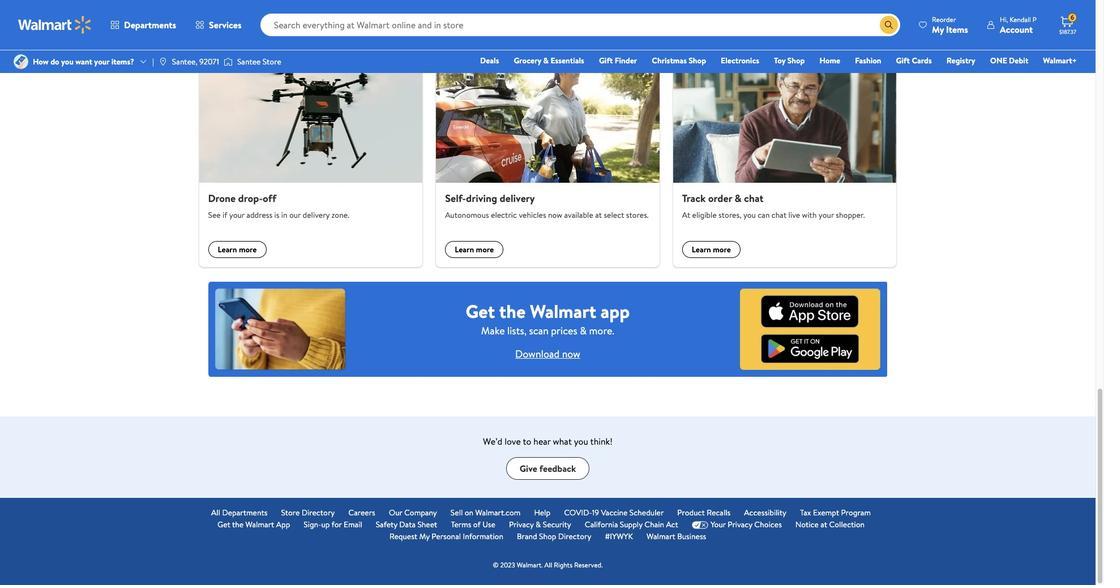 Task type: locate. For each thing, give the bounding box(es) containing it.
0 horizontal spatial learn more
[[218, 244, 257, 255]]

gift for gift finder
[[599, 55, 613, 66]]

grocery & essentials link
[[509, 54, 589, 67]]

fashion link
[[850, 54, 886, 67]]

departments inside popup button
[[124, 19, 176, 31]]

scan
[[529, 324, 549, 338]]

 image right "|"
[[158, 57, 168, 66]]

more down autonomous
[[476, 244, 494, 255]]

1 horizontal spatial my
[[932, 23, 944, 35]]

1 horizontal spatial more
[[476, 244, 494, 255]]

1 horizontal spatial at
[[821, 519, 827, 531]]

1 horizontal spatial delivery
[[500, 191, 535, 205]]

careers
[[348, 507, 375, 519]]

walmart.com
[[475, 507, 521, 519]]

0 vertical spatial you
[[61, 56, 74, 67]]

learn more inside the 'drone drop-off' 'list item'
[[218, 244, 257, 255]]

2 horizontal spatial you
[[743, 210, 756, 221]]

0 vertical spatial walmart
[[530, 299, 596, 324]]

2 horizontal spatial learn
[[692, 244, 711, 255]]

0 horizontal spatial gift
[[599, 55, 613, 66]]

0 vertical spatial list
[[192, 0, 903, 20]]

the left scan
[[499, 299, 526, 324]]

0 horizontal spatial  image
[[158, 57, 168, 66]]

services button
[[186, 11, 251, 39]]

2 vertical spatial you
[[574, 436, 588, 448]]

3 learn from the left
[[692, 244, 711, 255]]

get the walmart app link
[[217, 519, 290, 531]]

now right vehicles
[[548, 210, 562, 221]]

Walmart Site-Wide search field
[[260, 14, 900, 36]]

chat up can
[[744, 191, 764, 205]]

walmart
[[530, 299, 596, 324], [245, 519, 274, 531], [647, 531, 675, 543]]

the down all departments
[[232, 519, 244, 531]]

1 vertical spatial list
[[192, 58, 903, 267]]

see left if at the top of the page
[[208, 210, 221, 221]]

brand
[[517, 531, 537, 543]]

0 horizontal spatial shop
[[539, 531, 556, 543]]

learn more down autonomous
[[455, 244, 494, 255]]

privacy
[[509, 519, 534, 531], [728, 519, 753, 531]]

my down 'sheet'
[[419, 531, 430, 543]]

& right grocery
[[543, 55, 549, 66]]

0 horizontal spatial more
[[239, 244, 257, 255]]

careers link
[[348, 507, 375, 519]]

stores,
[[719, 210, 742, 221]]

your right want
[[94, 56, 109, 67]]

company
[[404, 507, 437, 519]]

more down stores,
[[713, 244, 731, 255]]

2 horizontal spatial walmart
[[647, 531, 675, 543]]

at inside notice at collection request my personal information
[[821, 519, 827, 531]]

0 vertical spatial store
[[263, 56, 281, 67]]

1 vertical spatial my
[[419, 531, 430, 543]]

0 vertical spatial at
[[595, 210, 602, 221]]

reserved.
[[574, 561, 603, 570]]

chat
[[744, 191, 764, 205], [772, 210, 787, 221]]

0 vertical spatial departments
[[124, 19, 176, 31]]

learn more inside track order & chat list item
[[692, 244, 731, 255]]

all left rights
[[544, 561, 552, 570]]

 image right 92071
[[224, 56, 233, 67]]

get
[[466, 299, 495, 324], [217, 519, 230, 531]]

privacy up the brand
[[509, 519, 534, 531]]

christmas
[[652, 55, 687, 66]]

#iywyk link
[[605, 531, 633, 543]]

19
[[592, 507, 599, 519]]

1 vertical spatial chat
[[772, 210, 787, 221]]

0 horizontal spatial delivery
[[303, 210, 330, 221]]

learn inside track order & chat list item
[[692, 244, 711, 255]]

1 learn from the left
[[218, 244, 237, 255]]

terms of use link
[[451, 519, 495, 531]]

deals
[[480, 55, 499, 66]]

more for chat
[[713, 244, 731, 255]]

walmart business link
[[647, 531, 706, 543]]

1 vertical spatial the
[[232, 519, 244, 531]]

0 horizontal spatial get
[[217, 519, 230, 531]]

3 learn more from the left
[[692, 244, 731, 255]]

get left lists,
[[466, 299, 495, 324]]

directory down security
[[558, 531, 591, 543]]

1 privacy from the left
[[509, 519, 534, 531]]

1 horizontal spatial chat
[[772, 210, 787, 221]]

you right do
[[61, 56, 74, 67]]

gift left finder
[[599, 55, 613, 66]]

0 vertical spatial get
[[466, 299, 495, 324]]

fashion
[[855, 55, 881, 66]]

& down help
[[536, 519, 541, 531]]

& inside 'privacy & security' link
[[536, 519, 541, 531]]

shop for christmas
[[689, 55, 706, 66]]

reorder
[[932, 14, 956, 24]]

departments up get the walmart app link
[[222, 507, 268, 519]]

product
[[677, 507, 705, 519]]

give feedback
[[520, 463, 576, 475]]

santee, 92071
[[172, 56, 219, 67]]

1 list from the top
[[192, 0, 903, 20]]

services
[[209, 19, 242, 31]]

self-driving delivery autonomous electric vehicles now available at select stores.
[[445, 191, 649, 221]]

learn more for see
[[218, 244, 257, 255]]

1 horizontal spatial learn
[[455, 244, 474, 255]]

more inside track order & chat list item
[[713, 244, 731, 255]]

&
[[543, 55, 549, 66], [735, 191, 742, 205], [580, 324, 587, 338], [536, 519, 541, 531]]

sell
[[451, 507, 463, 519]]

deals link
[[475, 54, 504, 67]]

1 vertical spatial all
[[544, 561, 552, 570]]

1 horizontal spatial get
[[466, 299, 495, 324]]

feedback
[[539, 463, 576, 475]]

my left the items
[[932, 23, 944, 35]]

privacy choices icon image
[[692, 521, 708, 529]]

0 horizontal spatial at
[[595, 210, 602, 221]]

privacy right your
[[728, 519, 753, 531]]

get the walmart app make lists, scan prices & more.
[[466, 299, 630, 338]]

directory up sign-
[[302, 507, 335, 519]]

1 horizontal spatial you
[[574, 436, 588, 448]]

0 horizontal spatial my
[[419, 531, 430, 543]]

items?
[[111, 56, 134, 67]]

shop for brand
[[539, 531, 556, 543]]

learn down if at the top of the page
[[218, 244, 237, 255]]

learn inside self-driving delivery list item
[[455, 244, 474, 255]]

covid-19 vaccine scheduler link
[[564, 507, 664, 519]]

our
[[289, 210, 301, 221]]

1 vertical spatial get
[[217, 519, 230, 531]]

shop right christmas
[[689, 55, 706, 66]]

shop right the toy
[[787, 55, 805, 66]]

california supply chain act link
[[585, 519, 678, 531]]

app
[[601, 299, 630, 324]]

0 horizontal spatial all
[[211, 507, 220, 519]]

1 vertical spatial see
[[208, 210, 221, 221]]

list containing drone drop-off
[[192, 58, 903, 267]]

0 horizontal spatial learn
[[218, 244, 237, 255]]

Search search field
[[260, 14, 900, 36]]

security
[[543, 519, 571, 531]]

more inside self-driving delivery list item
[[476, 244, 494, 255]]

0 horizontal spatial privacy
[[509, 519, 534, 531]]

at inside self-driving delivery autonomous electric vehicles now available at select stores.
[[595, 210, 602, 221]]

0 vertical spatial chat
[[744, 191, 764, 205]]

what
[[553, 436, 572, 448]]

santee store
[[237, 56, 281, 67]]

list
[[192, 0, 903, 20], [192, 58, 903, 267]]

lists,
[[507, 324, 527, 338]]

& left more.
[[580, 324, 587, 338]]

all
[[211, 507, 220, 519], [544, 561, 552, 570]]

essentials
[[551, 55, 584, 66]]

chat left live
[[772, 210, 787, 221]]

at down the exempt
[[821, 519, 827, 531]]

at
[[595, 210, 602, 221], [821, 519, 827, 531]]

get the walmart app image
[[208, 282, 888, 377]]

2 privacy from the left
[[728, 519, 753, 531]]

toy
[[774, 55, 786, 66]]

2 horizontal spatial learn more
[[692, 244, 731, 255]]

privacy & security link
[[509, 519, 571, 531]]

gift for gift cards
[[896, 55, 910, 66]]

 image for santee store
[[224, 56, 233, 67]]

your right with
[[819, 210, 834, 221]]

2023
[[500, 561, 515, 570]]

1 vertical spatial at
[[821, 519, 827, 531]]

1 gift from the left
[[599, 55, 613, 66]]

autonomous
[[445, 210, 489, 221]]

self-driving delivery list item
[[429, 58, 666, 267]]

2 horizontal spatial more
[[713, 244, 731, 255]]

2 list from the top
[[192, 58, 903, 267]]

0 vertical spatial all
[[211, 507, 220, 519]]

 image
[[14, 54, 28, 69]]

1 horizontal spatial shop
[[689, 55, 706, 66]]

safety data sheet link
[[376, 519, 437, 531]]

give feedback button
[[506, 458, 590, 480]]

2 horizontal spatial your
[[819, 210, 834, 221]]

& inside track order & chat at eligible stores, you can chat live with your shopper.
[[735, 191, 742, 205]]

walmart inside tax exempt program get the walmart app
[[245, 519, 274, 531]]

more inside the 'drone drop-off' 'list item'
[[239, 244, 257, 255]]

0 vertical spatial now
[[548, 210, 562, 221]]

store down 'new'
[[263, 56, 281, 67]]

0 vertical spatial delivery
[[500, 191, 535, 205]]

1 horizontal spatial all
[[544, 561, 552, 570]]

get down all departments
[[217, 519, 230, 531]]

request my personal information link
[[389, 531, 503, 543]]

2 gift from the left
[[896, 55, 910, 66]]

of
[[473, 519, 481, 531]]

2 vertical spatial walmart
[[647, 531, 675, 543]]

learn more inside self-driving delivery list item
[[455, 244, 494, 255]]

christmas shop link
[[647, 54, 711, 67]]

0 horizontal spatial walmart
[[245, 519, 274, 531]]

my inside "reorder my items"
[[932, 23, 944, 35]]

more for see
[[239, 244, 257, 255]]

1 vertical spatial store
[[281, 507, 300, 519]]

see inside drone drop-off see if your address is in our delivery zone.
[[208, 210, 221, 221]]

0 horizontal spatial directory
[[302, 507, 335, 519]]

learn
[[218, 244, 237, 255], [455, 244, 474, 255], [692, 244, 711, 255]]

3 more from the left
[[713, 244, 731, 255]]

one
[[990, 55, 1007, 66]]

product recalls link
[[677, 507, 731, 519]]

sign-up for email link
[[304, 519, 362, 531]]

store directory link
[[281, 507, 335, 519]]

debit
[[1009, 55, 1028, 66]]

list item
[[192, 0, 548, 20], [548, 0, 903, 20]]

1 learn more from the left
[[218, 244, 257, 255]]

1 vertical spatial directory
[[558, 531, 591, 543]]

exempt
[[813, 507, 839, 519]]

chain
[[645, 519, 664, 531]]

1 more from the left
[[239, 244, 257, 255]]

learn for autonomous
[[455, 244, 474, 255]]

kendall
[[1010, 14, 1031, 24]]

delivery up electric
[[500, 191, 535, 205]]

your privacy choices link
[[692, 519, 782, 531]]

learn for chat
[[692, 244, 711, 255]]

covid-19 vaccine scheduler
[[564, 507, 664, 519]]

your right if at the top of the page
[[229, 210, 245, 221]]

2 learn more from the left
[[455, 244, 494, 255]]

you inside track order & chat at eligible stores, you can chat live with your shopper.
[[743, 210, 756, 221]]

learn down eligible
[[692, 244, 711, 255]]

you
[[61, 56, 74, 67], [743, 210, 756, 221], [574, 436, 588, 448]]

1 vertical spatial departments
[[222, 507, 268, 519]]

learn down autonomous
[[455, 244, 474, 255]]

christmas shop
[[652, 55, 706, 66]]

0 vertical spatial the
[[499, 299, 526, 324]]

at left select
[[595, 210, 602, 221]]

& right order
[[735, 191, 742, 205]]

learn more down eligible
[[692, 244, 731, 255]]

you right what
[[574, 436, 588, 448]]

0 vertical spatial see
[[199, 33, 217, 49]]

1 horizontal spatial privacy
[[728, 519, 753, 531]]

electronics
[[721, 55, 759, 66]]

more down the address
[[239, 244, 257, 255]]

1 horizontal spatial  image
[[224, 56, 233, 67]]

see up 92071
[[199, 33, 217, 49]]

gift left cards
[[896, 55, 910, 66]]

1 horizontal spatial walmart
[[530, 299, 596, 324]]

your inside drone drop-off see if your address is in our delivery zone.
[[229, 210, 245, 221]]

delivery
[[500, 191, 535, 205], [303, 210, 330, 221]]

delivery inside self-driving delivery autonomous electric vehicles now available at select stores.
[[500, 191, 535, 205]]

terms of use
[[451, 519, 495, 531]]

get inside tax exempt program get the walmart app
[[217, 519, 230, 531]]

2 horizontal spatial shop
[[787, 55, 805, 66]]

1 vertical spatial delivery
[[303, 210, 330, 221]]

walmart image
[[18, 16, 92, 34]]

all up get the walmart app link
[[211, 507, 220, 519]]

0 vertical spatial my
[[932, 23, 944, 35]]

learn more down if at the top of the page
[[218, 244, 257, 255]]

 image for santee, 92071
[[158, 57, 168, 66]]

1 horizontal spatial learn more
[[455, 244, 494, 255]]

& inside get the walmart app make lists, scan prices & more.
[[580, 324, 587, 338]]

1 horizontal spatial departments
[[222, 507, 268, 519]]

shop down privacy & security
[[539, 531, 556, 543]]

sign-up for email
[[304, 519, 362, 531]]

love
[[505, 436, 521, 448]]

learn inside the 'drone drop-off' 'list item'
[[218, 244, 237, 255]]

1 horizontal spatial the
[[499, 299, 526, 324]]

walmart inside walmart business link
[[647, 531, 675, 543]]

2 learn from the left
[[455, 244, 474, 255]]

1 vertical spatial you
[[743, 210, 756, 221]]

 image
[[224, 56, 233, 67], [158, 57, 168, 66]]

1 horizontal spatial your
[[229, 210, 245, 221]]

our company
[[389, 507, 437, 519]]

store up app
[[281, 507, 300, 519]]

departments up "|"
[[124, 19, 176, 31]]

you left can
[[743, 210, 756, 221]]

now down prices on the bottom
[[562, 347, 580, 361]]

1 vertical spatial walmart
[[245, 519, 274, 531]]

delivery right our
[[303, 210, 330, 221]]

2 more from the left
[[476, 244, 494, 255]]

1 horizontal spatial gift
[[896, 55, 910, 66]]

0 horizontal spatial departments
[[124, 19, 176, 31]]

0 horizontal spatial the
[[232, 519, 244, 531]]



Task type: describe. For each thing, give the bounding box(es) containing it.
reorder my items
[[932, 14, 968, 35]]

hear
[[534, 436, 551, 448]]

& inside grocery & essentials link
[[543, 55, 549, 66]]

prices
[[551, 324, 577, 338]]

home
[[820, 55, 840, 66]]

product recalls
[[677, 507, 731, 519]]

92071
[[199, 56, 219, 67]]

download
[[515, 347, 560, 361]]

collection
[[829, 519, 865, 531]]

more for autonomous
[[476, 244, 494, 255]]

2 list item from the left
[[548, 0, 903, 20]]

give
[[520, 463, 537, 475]]

gift finder
[[599, 55, 637, 66]]

now inside self-driving delivery autonomous electric vehicles now available at select stores.
[[548, 210, 562, 221]]

all departments link
[[211, 507, 268, 519]]

$187.37
[[1059, 28, 1076, 36]]

my inside notice at collection request my personal information
[[419, 531, 430, 543]]

terms
[[451, 519, 471, 531]]

tax exempt program get the walmart app
[[217, 507, 871, 531]]

rights
[[554, 561, 572, 570]]

learn more for autonomous
[[455, 244, 494, 255]]

notice
[[795, 519, 819, 531]]

walmart.
[[517, 561, 543, 570]]

up
[[321, 519, 330, 531]]

business
[[677, 531, 706, 543]]

how do you want your items?
[[33, 56, 134, 67]]

we'd
[[483, 436, 502, 448]]

at
[[682, 210, 690, 221]]

california supply chain act
[[585, 519, 678, 531]]

all inside "link"
[[211, 507, 220, 519]]

available
[[564, 210, 593, 221]]

electronics link
[[716, 54, 764, 67]]

hi,
[[1000, 14, 1008, 24]]

live
[[789, 210, 800, 221]]

with
[[802, 210, 817, 221]]

brand shop directory
[[517, 531, 591, 543]]

gift cards
[[896, 55, 932, 66]]

walmart business
[[647, 531, 706, 543]]

email
[[344, 519, 362, 531]]

registry link
[[941, 54, 981, 67]]

one debit
[[990, 55, 1028, 66]]

on
[[465, 507, 473, 519]]

your
[[711, 519, 726, 531]]

search icon image
[[884, 20, 894, 29]]

grocery & essentials
[[514, 55, 584, 66]]

the inside tax exempt program get the walmart app
[[232, 519, 244, 531]]

accessibility link
[[744, 507, 787, 519]]

©
[[493, 561, 499, 570]]

request
[[389, 531, 417, 543]]

delivery inside drone drop-off see if your address is in our delivery zone.
[[303, 210, 330, 221]]

privacy inside 'privacy & security' link
[[509, 519, 534, 531]]

track order & chat list item
[[666, 58, 903, 267]]

cards
[[912, 55, 932, 66]]

track order & chat at eligible stores, you can chat live with your shopper.
[[682, 191, 865, 221]]

program
[[841, 507, 871, 519]]

your inside track order & chat at eligible stores, you can chat live with your shopper.
[[819, 210, 834, 221]]

0 vertical spatial directory
[[302, 507, 335, 519]]

0 horizontal spatial chat
[[744, 191, 764, 205]]

tax exempt program link
[[800, 507, 871, 519]]

more.
[[589, 324, 614, 338]]

app
[[276, 519, 290, 531]]

p
[[1033, 14, 1037, 24]]

hi, kendall p account
[[1000, 14, 1037, 35]]

help link
[[534, 507, 550, 519]]

privacy & security
[[509, 519, 571, 531]]

for
[[332, 519, 342, 531]]

safety
[[376, 519, 397, 531]]

stores.
[[626, 210, 649, 221]]

walmart inside get the walmart app make lists, scan prices & more.
[[530, 299, 596, 324]]

1 vertical spatial now
[[562, 347, 580, 361]]

1 list item from the left
[[192, 0, 548, 20]]

covid-
[[564, 507, 592, 519]]

brand shop directory link
[[517, 531, 591, 543]]

finder
[[615, 55, 637, 66]]

privacy inside your privacy choices link
[[728, 519, 753, 531]]

your privacy choices
[[711, 519, 782, 531]]

the inside get the walmart app make lists, scan prices & more.
[[499, 299, 526, 324]]

to
[[523, 436, 531, 448]]

one debit link
[[985, 54, 1034, 67]]

do
[[50, 56, 59, 67]]

drone drop-off list item
[[192, 58, 429, 267]]

departments inside "link"
[[222, 507, 268, 519]]

drop-
[[238, 191, 263, 205]]

choices
[[754, 519, 782, 531]]

address
[[246, 210, 272, 221]]

home link
[[815, 54, 845, 67]]

shop for toy
[[787, 55, 805, 66]]

download now link
[[515, 347, 580, 361]]

santee,
[[172, 56, 197, 67]]

learn more for chat
[[692, 244, 731, 255]]

toy shop
[[774, 55, 805, 66]]

grocery
[[514, 55, 541, 66]]

notice at collection request my personal information
[[389, 519, 865, 543]]

learn for see
[[218, 244, 237, 255]]

0 horizontal spatial you
[[61, 56, 74, 67]]

store directory
[[281, 507, 335, 519]]

sell on walmart.com
[[451, 507, 521, 519]]

off
[[263, 191, 276, 205]]

0 horizontal spatial your
[[94, 56, 109, 67]]

download now
[[515, 347, 580, 361]]

information
[[463, 531, 503, 543]]

how
[[33, 56, 49, 67]]

#iywyk
[[605, 531, 633, 543]]

1 horizontal spatial directory
[[558, 531, 591, 543]]

california
[[585, 519, 618, 531]]

gift cards link
[[891, 54, 937, 67]]

think!
[[590, 436, 613, 448]]

get inside get the walmart app make lists, scan prices & more.
[[466, 299, 495, 324]]

recalls
[[707, 507, 731, 519]]



Task type: vqa. For each thing, say whether or not it's contained in the screenshot.
stuffers
no



